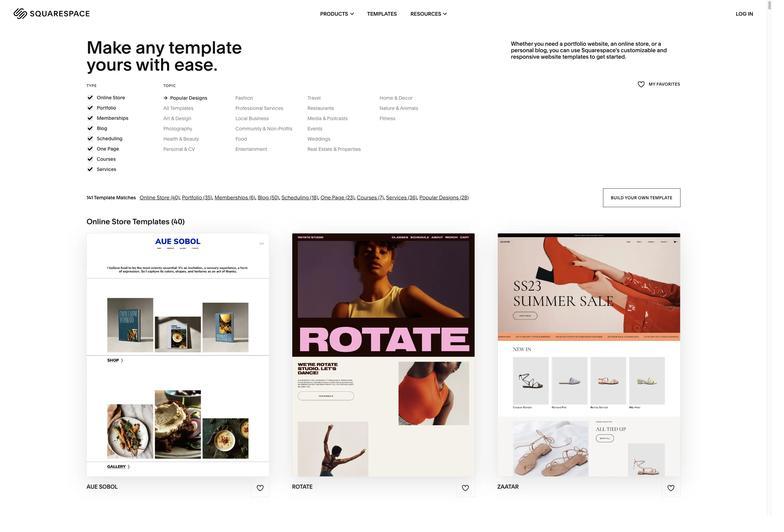 Task type: vqa. For each thing, say whether or not it's contained in the screenshot.
6th - from the right
no



Task type: locate. For each thing, give the bounding box(es) containing it.
, left popular designs (28) link
[[417, 194, 419, 201]]

my
[[649, 82, 656, 87]]

0 horizontal spatial preview
[[143, 355, 173, 363]]

0 vertical spatial memberships
[[97, 115, 128, 121]]

designs left (28)
[[439, 194, 459, 201]]

,
[[180, 194, 181, 201], [212, 194, 214, 201], [255, 194, 257, 201], [279, 194, 281, 201], [318, 194, 320, 201], [355, 194, 356, 201], [384, 194, 385, 201], [417, 194, 419, 201]]

build your own template
[[611, 195, 673, 200]]

memberships down the 'online store'
[[97, 115, 128, 121]]

zaatar
[[593, 342, 619, 350], [592, 355, 618, 363], [498, 484, 519, 491]]

you left can
[[550, 47, 559, 54]]

(28)
[[460, 194, 469, 201]]

2 vertical spatial aue
[[87, 484, 98, 491]]

podcasts
[[327, 115, 348, 122]]

log             in
[[736, 10, 754, 17]]

services
[[264, 105, 283, 111], [97, 166, 116, 172], [386, 194, 407, 201]]

sobol
[[191, 342, 214, 350], [190, 355, 213, 363], [99, 484, 118, 491]]

squarespace logo image
[[14, 8, 90, 19]]

aue inside start with aue sobol button
[[176, 342, 190, 350]]

all
[[163, 105, 169, 111]]

with up preview zaatar
[[574, 342, 591, 350]]

memberships (6) link
[[215, 194, 255, 201]]

0 vertical spatial portfolio
[[97, 105, 116, 111]]

start for preview aue sobol
[[135, 342, 155, 350]]

2 vertical spatial zaatar
[[498, 484, 519, 491]]

(35)
[[203, 194, 212, 201]]

popular right (36)
[[420, 194, 438, 201]]

type
[[87, 83, 97, 88]]

& right "home"
[[395, 95, 398, 101]]

an
[[611, 40, 617, 47]]

events
[[308, 126, 323, 132]]

1 horizontal spatial preview
[[355, 355, 385, 363]]

0 vertical spatial template
[[169, 37, 242, 58]]

& left cv at left
[[184, 146, 187, 152]]

1 horizontal spatial services
[[264, 105, 283, 111]]

aue
[[176, 342, 190, 350], [174, 355, 188, 363], [87, 484, 98, 491]]

40
[[174, 217, 182, 226]]

1 vertical spatial portfolio
[[182, 194, 202, 201]]

popular up all templates
[[170, 95, 188, 101]]

preview inside "link"
[[143, 355, 173, 363]]

with inside the make any template yours with ease.
[[136, 54, 170, 75]]

online right matches
[[140, 194, 156, 201]]

courses
[[97, 156, 116, 162], [357, 194, 377, 201]]

2 horizontal spatial start
[[552, 342, 573, 350]]

1 vertical spatial online
[[140, 194, 156, 201]]

squarespace's
[[582, 47, 620, 54]]

1 a from the left
[[560, 40, 563, 47]]

0 vertical spatial page
[[108, 146, 119, 152]]

portfolio down the 'online store'
[[97, 105, 116, 111]]

, left the courses (7) link
[[355, 194, 356, 201]]

& for beauty
[[179, 136, 182, 142]]

2 vertical spatial online
[[87, 217, 110, 226]]

memberships left the (6)
[[215, 194, 248, 201]]

0 vertical spatial online
[[97, 95, 112, 101]]

services down one page
[[97, 166, 116, 172]]

, left scheduling (18) link
[[279, 194, 281, 201]]

templates
[[368, 10, 397, 17], [170, 105, 194, 111], [133, 217, 170, 226]]

0 vertical spatial courses
[[97, 156, 116, 162]]

with up topic
[[136, 54, 170, 75]]

1 horizontal spatial a
[[659, 40, 662, 47]]

popular
[[170, 95, 188, 101], [420, 194, 438, 201]]

5 , from the left
[[318, 194, 320, 201]]

0 vertical spatial designs
[[189, 95, 207, 101]]

1 vertical spatial blog
[[258, 194, 269, 201]]

with for start with aue sobol
[[157, 342, 174, 350]]

one page
[[97, 146, 119, 152]]

1 horizontal spatial portfolio
[[182, 194, 202, 201]]

1 horizontal spatial scheduling
[[282, 194, 309, 201]]

fashion
[[236, 95, 253, 101]]

0 vertical spatial one
[[97, 146, 106, 152]]

1 horizontal spatial designs
[[439, 194, 459, 201]]

make
[[87, 37, 132, 58]]

preview zaatar link
[[560, 350, 618, 369]]

0 vertical spatial rotate
[[388, 342, 414, 350]]

& for podcasts
[[323, 115, 326, 122]]

& right nature
[[396, 105, 399, 111]]

2 horizontal spatial templates
[[368, 10, 397, 17]]

preview for preview rotate
[[355, 355, 385, 363]]

fitness
[[380, 115, 396, 122]]

designs up all templates 'link'
[[189, 95, 207, 101]]

portfolio
[[97, 105, 116, 111], [182, 194, 202, 201]]

preview
[[143, 355, 173, 363], [355, 355, 385, 363], [560, 355, 590, 363]]

start inside 'button'
[[552, 342, 573, 350]]

& left non-
[[263, 126, 266, 132]]

store for online store
[[113, 95, 125, 101]]

weddings link
[[308, 136, 337, 142]]

0 horizontal spatial you
[[535, 40, 544, 47]]

professional
[[236, 105, 263, 111]]

3 start from the left
[[552, 342, 573, 350]]

ease.
[[174, 54, 218, 75]]

2 horizontal spatial preview
[[560, 355, 590, 363]]

store for online store templates ( 40 )
[[112, 217, 131, 226]]

0 horizontal spatial templates
[[133, 217, 170, 226]]

make any template yours with ease.
[[87, 37, 246, 75]]

1 vertical spatial sobol
[[190, 355, 213, 363]]

any
[[136, 37, 165, 58]]

scheduling (18) link
[[282, 194, 318, 201]]

1 vertical spatial zaatar
[[592, 355, 618, 363]]

my favorites
[[649, 82, 681, 87]]

1 vertical spatial aue
[[174, 355, 188, 363]]

courses down one page
[[97, 156, 116, 162]]

blog right the (6)
[[258, 194, 269, 201]]

aue sobol image
[[87, 234, 269, 477]]

whether
[[511, 40, 534, 47]]

& right the art
[[171, 115, 174, 122]]

(23)
[[346, 194, 355, 201]]

0 vertical spatial zaatar
[[593, 342, 619, 350]]

1 horizontal spatial you
[[550, 47, 559, 54]]

community & non-profits link
[[236, 126, 299, 132]]

0 horizontal spatial a
[[560, 40, 563, 47]]

0 vertical spatial scheduling
[[97, 136, 123, 142]]

store,
[[636, 40, 651, 47]]

scheduling up one page
[[97, 136, 123, 142]]

0 vertical spatial blog
[[97, 125, 107, 131]]

& right health
[[179, 136, 182, 142]]

courses left (7)
[[357, 194, 377, 201]]

online for online store
[[97, 95, 112, 101]]

entertainment link
[[236, 146, 274, 152]]

preview for preview aue sobol
[[143, 355, 173, 363]]

resources button
[[411, 0, 447, 27]]

1 start from the left
[[135, 342, 155, 350]]

resources
[[411, 10, 442, 17]]

1 horizontal spatial template
[[650, 195, 673, 200]]

& right estate
[[334, 146, 337, 152]]

1 vertical spatial courses
[[357, 194, 377, 201]]

1 vertical spatial scheduling
[[282, 194, 309, 201]]

1 horizontal spatial templates
[[170, 105, 194, 111]]

fashion link
[[236, 95, 260, 101]]

a
[[560, 40, 563, 47], [659, 40, 662, 47]]

real
[[308, 146, 318, 152]]

scheduling
[[97, 136, 123, 142], [282, 194, 309, 201]]

log             in link
[[736, 10, 754, 17]]

& for non-
[[263, 126, 266, 132]]

memberships
[[97, 115, 128, 121], [215, 194, 248, 201]]

1 vertical spatial popular
[[420, 194, 438, 201]]

with inside 'button'
[[574, 342, 591, 350]]

preview down start with rotate
[[355, 355, 385, 363]]

0 horizontal spatial scheduling
[[97, 136, 123, 142]]

2 vertical spatial services
[[386, 194, 407, 201]]

3 preview from the left
[[560, 355, 590, 363]]

sobol inside start with aue sobol button
[[191, 342, 214, 350]]

1 horizontal spatial popular
[[420, 194, 438, 201]]

services right (7)
[[386, 194, 407, 201]]

1 vertical spatial designs
[[439, 194, 459, 201]]

0 horizontal spatial template
[[169, 37, 242, 58]]

2 horizontal spatial services
[[386, 194, 407, 201]]

3 , from the left
[[255, 194, 257, 201]]

1 vertical spatial store
[[157, 194, 170, 201]]

& for animals
[[396, 105, 399, 111]]

0 horizontal spatial start
[[135, 342, 155, 350]]

zaatar image
[[498, 234, 681, 477]]

0 vertical spatial templates
[[368, 10, 397, 17]]

sobol inside the preview aue sobol "link"
[[190, 355, 213, 363]]

page
[[108, 146, 119, 152], [332, 194, 345, 201]]

online down template
[[87, 217, 110, 226]]

1 horizontal spatial start
[[347, 342, 367, 350]]

0 horizontal spatial portfolio
[[97, 105, 116, 111]]

0 vertical spatial sobol
[[191, 342, 214, 350]]

0 horizontal spatial services
[[97, 166, 116, 172]]

a right the need
[[560, 40, 563, 47]]

local
[[236, 115, 248, 122]]

blog,
[[535, 47, 549, 54]]

2 preview from the left
[[355, 355, 385, 363]]

2 vertical spatial store
[[112, 217, 131, 226]]

0 vertical spatial store
[[113, 95, 125, 101]]

decor
[[399, 95, 413, 101]]

&
[[395, 95, 398, 101], [396, 105, 399, 111], [171, 115, 174, 122], [323, 115, 326, 122], [263, 126, 266, 132], [179, 136, 182, 142], [184, 146, 187, 152], [334, 146, 337, 152]]

1 horizontal spatial one
[[321, 194, 331, 201]]

real estate & properties link
[[308, 146, 368, 152]]

, left one page (23) link
[[318, 194, 320, 201]]

courses (7) link
[[357, 194, 384, 201]]

template inside button
[[650, 195, 673, 200]]

6 , from the left
[[355, 194, 356, 201]]

preview for preview zaatar
[[560, 355, 590, 363]]

& for design
[[171, 115, 174, 122]]

business
[[249, 115, 269, 122]]

with up preview rotate
[[369, 342, 386, 350]]

1 vertical spatial services
[[97, 166, 116, 172]]

preview down start with zaatar at the bottom right
[[560, 355, 590, 363]]

a right or on the right of page
[[659, 40, 662, 47]]

or
[[652, 40, 657, 47]]

designs
[[189, 95, 207, 101], [439, 194, 459, 201]]

start for preview rotate
[[347, 342, 367, 350]]

community & non-profits
[[236, 126, 293, 132]]

online
[[97, 95, 112, 101], [140, 194, 156, 201], [87, 217, 110, 226]]

0 horizontal spatial popular
[[170, 95, 188, 101]]

cv
[[188, 146, 195, 152]]

blog
[[97, 125, 107, 131], [258, 194, 269, 201]]

own
[[639, 195, 649, 200]]

one
[[97, 146, 106, 152], [321, 194, 331, 201]]

all templates link
[[163, 105, 200, 111]]

website,
[[588, 40, 610, 47]]

one page (23) link
[[321, 194, 355, 201]]

0 horizontal spatial designs
[[189, 95, 207, 101]]

0 horizontal spatial page
[[108, 146, 119, 152]]

store for online store (40) , portfolio (35) , memberships (6) , blog (50) , scheduling (18) , one page (23) , courses (7) , services (36) , popular designs (28)
[[157, 194, 170, 201]]

0 horizontal spatial one
[[97, 146, 106, 152]]

2 start from the left
[[347, 342, 367, 350]]

& right 'media' at the top of the page
[[323, 115, 326, 122]]

1 vertical spatial one
[[321, 194, 331, 201]]

you left the need
[[535, 40, 544, 47]]

blog up one page
[[97, 125, 107, 131]]

photography link
[[163, 126, 199, 132]]

photography
[[163, 126, 192, 132]]

1 vertical spatial memberships
[[215, 194, 248, 201]]

zaatar element
[[498, 234, 681, 477]]

0 horizontal spatial courses
[[97, 156, 116, 162]]

rotate
[[388, 342, 414, 350], [387, 355, 412, 363], [292, 484, 313, 491]]

141 template matches
[[87, 195, 136, 201]]

use
[[571, 47, 581, 54]]

0 vertical spatial aue
[[176, 342, 190, 350]]

services up business
[[264, 105, 283, 111]]

0 vertical spatial services
[[264, 105, 283, 111]]

portfolio left "(35)"
[[182, 194, 202, 201]]

preview down the start with aue sobol
[[143, 355, 173, 363]]

online down yours
[[97, 95, 112, 101]]

online for online store templates ( 40 )
[[87, 217, 110, 226]]

my favorites link
[[638, 80, 681, 89]]

, left blog (50) link
[[255, 194, 257, 201]]

, left services (36) link
[[384, 194, 385, 201]]

1 vertical spatial page
[[332, 194, 345, 201]]

health & beauty
[[163, 136, 199, 142]]

1 horizontal spatial blog
[[258, 194, 269, 201]]

1 horizontal spatial page
[[332, 194, 345, 201]]

1 preview from the left
[[143, 355, 173, 363]]

, left memberships (6) link
[[212, 194, 214, 201]]

, left portfolio (35) link
[[180, 194, 181, 201]]

your
[[625, 195, 637, 200]]

scheduling left (18)
[[282, 194, 309, 201]]

with up the preview aue sobol
[[157, 342, 174, 350]]

1 vertical spatial template
[[650, 195, 673, 200]]



Task type: describe. For each thing, give the bounding box(es) containing it.
log
[[736, 10, 747, 17]]

restaurants link
[[308, 105, 341, 111]]

professional services
[[236, 105, 283, 111]]

media & podcasts
[[308, 115, 348, 122]]

start with aue sobol
[[135, 342, 214, 350]]

art
[[163, 115, 170, 122]]

art & design link
[[163, 115, 198, 122]]

0 horizontal spatial memberships
[[97, 115, 128, 121]]

customizable
[[621, 47, 656, 54]]

0 horizontal spatial blog
[[97, 125, 107, 131]]

nature
[[380, 105, 395, 111]]

art & design
[[163, 115, 191, 122]]

add rotate to your favorites list image
[[462, 485, 470, 492]]

aue sobol
[[87, 484, 118, 491]]

2 vertical spatial sobol
[[99, 484, 118, 491]]

2 a from the left
[[659, 40, 662, 47]]

community
[[236, 126, 262, 132]]

)
[[182, 217, 185, 226]]

preview rotate link
[[355, 350, 412, 369]]

(50)
[[270, 194, 279, 201]]

home & decor
[[380, 95, 413, 101]]

(7)
[[378, 194, 384, 201]]

responsive
[[511, 53, 540, 60]]

1 horizontal spatial memberships
[[215, 194, 248, 201]]

personal & cv link
[[163, 146, 202, 152]]

with for start with rotate
[[369, 342, 386, 350]]

template inside the make any template yours with ease.
[[169, 37, 242, 58]]

zaatar inside 'button'
[[593, 342, 619, 350]]

media & podcasts link
[[308, 115, 355, 122]]

0 vertical spatial popular
[[170, 95, 188, 101]]

design
[[176, 115, 191, 122]]

home & decor link
[[380, 95, 420, 101]]

with for start with zaatar
[[574, 342, 591, 350]]

yours
[[87, 54, 132, 75]]

7 , from the left
[[384, 194, 385, 201]]

2 , from the left
[[212, 194, 214, 201]]

rotate inside button
[[388, 342, 414, 350]]

add aue sobol to your favorites list image
[[256, 485, 264, 492]]

weddings
[[308, 136, 331, 142]]

animals
[[400, 105, 418, 111]]

start with rotate button
[[347, 336, 421, 355]]

health & beauty link
[[163, 136, 206, 142]]

in
[[748, 10, 754, 17]]

start with rotate
[[347, 342, 414, 350]]

preview aue sobol link
[[143, 350, 213, 369]]

personal & cv
[[163, 146, 195, 152]]

products button
[[320, 0, 354, 27]]

add zaatar to your favorites list image
[[668, 485, 675, 492]]

2 vertical spatial templates
[[133, 217, 170, 226]]

templates link
[[368, 0, 397, 27]]

& for cv
[[184, 146, 187, 152]]

popular designs (28) link
[[420, 194, 469, 201]]

8 , from the left
[[417, 194, 419, 201]]

events link
[[308, 126, 329, 132]]

preview aue sobol
[[143, 355, 213, 363]]

aue sobol element
[[87, 234, 269, 477]]

matches
[[116, 195, 136, 201]]

products
[[320, 10, 348, 17]]

and
[[657, 47, 667, 54]]

141
[[87, 195, 93, 201]]

1 vertical spatial rotate
[[387, 355, 412, 363]]

2 vertical spatial rotate
[[292, 484, 313, 491]]

restaurants
[[308, 105, 334, 111]]

nature & animals
[[380, 105, 418, 111]]

blog (50) link
[[258, 194, 279, 201]]

food link
[[236, 136, 254, 142]]

to
[[590, 53, 596, 60]]

1 vertical spatial templates
[[170, 105, 194, 111]]

start with zaatar button
[[552, 336, 627, 355]]

services (36) link
[[386, 194, 417, 201]]

started.
[[607, 53, 627, 60]]

travel link
[[308, 95, 328, 101]]

(6)
[[249, 194, 255, 201]]

1 , from the left
[[180, 194, 181, 201]]

can
[[561, 47, 570, 54]]

online store (40) , portfolio (35) , memberships (6) , blog (50) , scheduling (18) , one page (23) , courses (7) , services (36) , popular designs (28)
[[140, 194, 469, 201]]

squarespace logo link
[[14, 8, 162, 19]]

preview rotate
[[355, 355, 412, 363]]

personal
[[163, 146, 183, 152]]

build your own template button
[[603, 189, 681, 207]]

professional services link
[[236, 105, 290, 111]]

nature & animals link
[[380, 105, 425, 111]]

media
[[308, 115, 322, 122]]

preview zaatar
[[560, 355, 618, 363]]

aue inside the preview aue sobol "link"
[[174, 355, 188, 363]]

travel
[[308, 95, 321, 101]]

rotate image
[[293, 234, 475, 477]]

all templates
[[163, 105, 194, 111]]

home
[[380, 95, 394, 101]]

local business
[[236, 115, 269, 122]]

health
[[163, 136, 178, 142]]

1 horizontal spatial courses
[[357, 194, 377, 201]]

online store (40) link
[[140, 194, 180, 201]]

online
[[619, 40, 635, 47]]

(
[[171, 217, 174, 226]]

& for decor
[[395, 95, 398, 101]]

portfolio (35) link
[[182, 194, 212, 201]]

popular designs
[[170, 95, 207, 101]]

get
[[597, 53, 605, 60]]

topic
[[163, 83, 176, 88]]

popular designs link
[[163, 95, 207, 101]]

real estate & properties
[[308, 146, 361, 152]]

4 , from the left
[[279, 194, 281, 201]]

beauty
[[184, 136, 199, 142]]

online for online store (40) , portfolio (35) , memberships (6) , blog (50) , scheduling (18) , one page (23) , courses (7) , services (36) , popular designs (28)
[[140, 194, 156, 201]]

rotate element
[[293, 234, 475, 477]]

start for preview zaatar
[[552, 342, 573, 350]]



